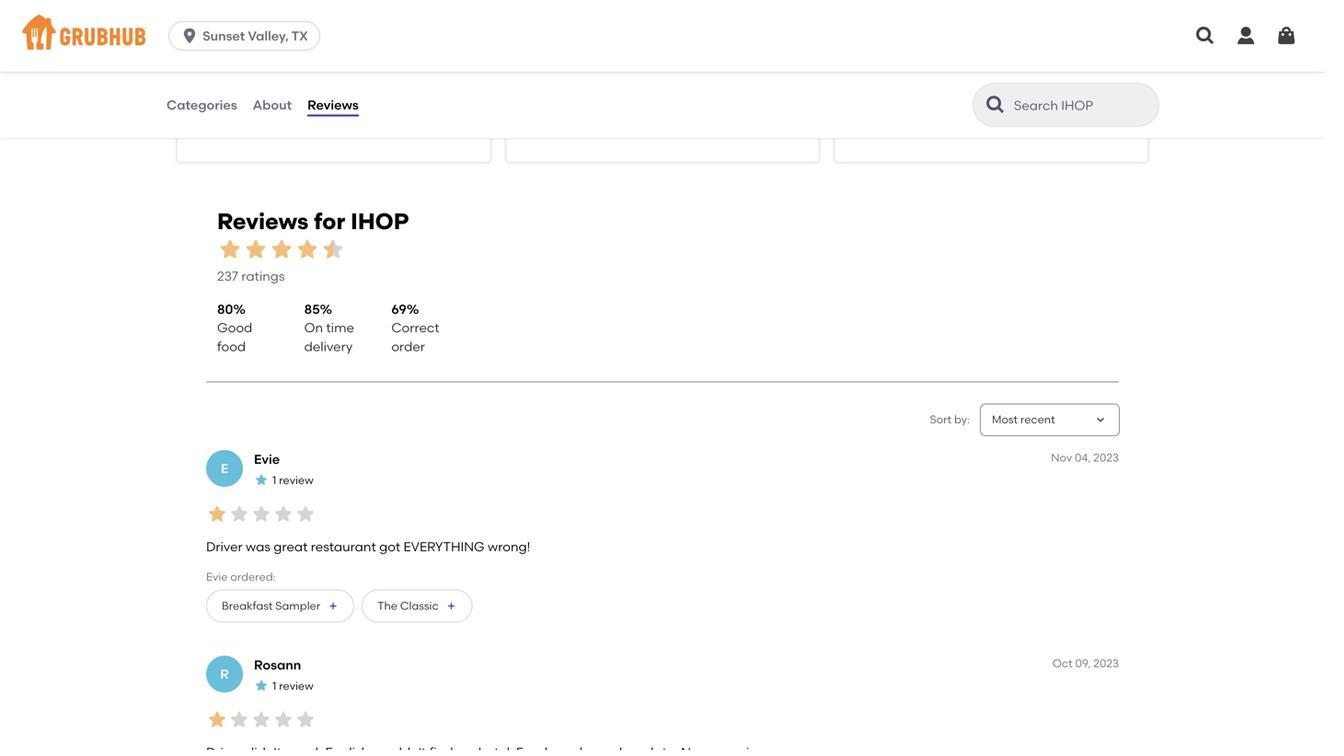 Task type: vqa. For each thing, say whether or not it's contained in the screenshot.
Reviews button
yes



Task type: locate. For each thing, give the bounding box(es) containing it.
1 vertical spatial 1
[[272, 679, 276, 693]]

1 horizontal spatial plus icon image
[[446, 600, 457, 611]]

1 subscription pass image from the left
[[192, 68, 211, 83]]

1 vertical spatial 1 review
[[272, 679, 314, 693]]

chicken
[[876, 68, 920, 81]]

85
[[304, 301, 320, 317]]

0 horizontal spatial svg image
[[1194, 25, 1217, 47]]

1 1 from the top
[[272, 474, 276, 487]]

plus icon image for breakfast sampler
[[328, 600, 339, 611]]

delivery down min
[[222, 107, 263, 121]]

delivery for on
[[304, 338, 353, 354]]

star icon image
[[1059, 91, 1074, 105], [1074, 91, 1089, 105], [1089, 91, 1103, 105], [1089, 91, 1103, 105], [217, 236, 243, 262], [243, 236, 269, 262], [269, 236, 294, 262], [294, 236, 320, 262], [320, 236, 346, 262], [320, 236, 346, 262], [254, 472, 269, 487], [206, 503, 228, 525], [228, 503, 250, 525], [250, 503, 272, 525], [272, 503, 294, 525], [294, 503, 317, 525], [254, 678, 269, 693], [206, 709, 228, 731], [228, 709, 250, 731], [250, 709, 272, 731], [272, 709, 294, 731], [294, 709, 317, 731]]

0 horizontal spatial ratings
[[241, 268, 285, 284]]

the classic button
[[362, 589, 473, 623]]

american
[[218, 68, 271, 81], [547, 68, 600, 81]]

80
[[217, 301, 233, 317]]

0 vertical spatial review
[[279, 474, 314, 487]]

reviews for reviews
[[307, 97, 359, 113]]

1 horizontal spatial american
[[547, 68, 600, 81]]

1 2023 from the top
[[1094, 451, 1119, 464]]

review down rosann
[[279, 679, 314, 693]]

1 horizontal spatial subscription pass image
[[521, 68, 540, 83]]

0 vertical spatial 1
[[272, 474, 276, 487]]

0 horizontal spatial plus icon image
[[328, 600, 339, 611]]

applebee's link
[[192, 43, 475, 64]]

0 vertical spatial 2023
[[1094, 451, 1119, 464]]

1 vertical spatial reviews
[[217, 208, 309, 235]]

svg image
[[1194, 25, 1217, 47], [1275, 25, 1298, 47]]

oct
[[1053, 657, 1073, 670]]

0 horizontal spatial svg image
[[180, 27, 199, 45]]

great
[[274, 539, 308, 554]]

1 vertical spatial 2023
[[1094, 657, 1119, 670]]

1 vertical spatial review
[[279, 679, 314, 693]]

1 horizontal spatial evie
[[254, 451, 280, 467]]

everything
[[404, 539, 485, 554]]

0 vertical spatial evie
[[254, 451, 280, 467]]

svg image
[[1235, 25, 1257, 47], [180, 27, 199, 45]]

subscription pass image
[[192, 68, 211, 83], [521, 68, 540, 83]]

was
[[246, 539, 271, 554]]

sampler
[[275, 599, 320, 612]]

2 plus icon image from the left
[[446, 600, 457, 611]]

ratings for 55 ratings
[[1089, 111, 1133, 127]]

1
[[272, 474, 276, 487], [272, 679, 276, 693]]

2 review from the top
[[279, 679, 314, 693]]

2 american from the left
[[547, 68, 600, 81]]

plus icon image right sampler
[[328, 600, 339, 611]]

Sort by: field
[[992, 412, 1055, 428]]

evie
[[254, 451, 280, 467], [206, 570, 228, 584]]

0 vertical spatial delivery
[[222, 107, 263, 121]]

evie for evie ordered:
[[206, 570, 228, 584]]

0 vertical spatial 1 review
[[272, 474, 314, 487]]

1 horizontal spatial ratings
[[1089, 111, 1133, 127]]

2023 for evie
[[1094, 451, 1119, 464]]

breakfast sampler button
[[206, 589, 354, 623]]

reviews down the applebee's link at left top
[[307, 97, 359, 113]]

by:
[[954, 413, 970, 426]]

0 vertical spatial reviews
[[307, 97, 359, 113]]

food
[[217, 338, 246, 354]]

1 plus icon image from the left
[[328, 600, 339, 611]]

237
[[217, 268, 238, 284]]

55 ratings
[[1071, 111, 1133, 127]]

1 vertical spatial delivery
[[304, 338, 353, 354]]

2 1 from the top
[[272, 679, 276, 693]]

1 right the e
[[272, 474, 276, 487]]

nov 04, 2023
[[1051, 451, 1119, 464]]

1 horizontal spatial svg image
[[1275, 25, 1298, 47]]

2023
[[1094, 451, 1119, 464], [1094, 657, 1119, 670]]

the
[[377, 599, 398, 612]]

1 1 review from the top
[[272, 474, 314, 487]]

1 review
[[272, 474, 314, 487], [272, 679, 314, 693]]

1 review down rosann
[[272, 679, 314, 693]]

0 horizontal spatial evie
[[206, 570, 228, 584]]

evie right the e
[[254, 451, 280, 467]]

delivery inside the 25–40 min $2.99 delivery
[[222, 107, 263, 121]]

ratings
[[1089, 111, 1133, 127], [241, 268, 285, 284]]

most
[[992, 413, 1018, 426]]

1 vertical spatial evie
[[206, 570, 228, 584]]

1 vertical spatial ratings
[[241, 268, 285, 284]]

reviews
[[307, 97, 359, 113], [217, 208, 309, 235]]

delivery
[[222, 107, 263, 121], [304, 338, 353, 354]]

1 review from the top
[[279, 474, 314, 487]]

1 american from the left
[[218, 68, 271, 81]]

1 down rosann
[[272, 679, 276, 693]]

reviews up 237 ratings
[[217, 208, 309, 235]]

2 2023 from the top
[[1094, 657, 1119, 670]]

2 subscription pass image from the left
[[521, 68, 540, 83]]

0 horizontal spatial subscription pass image
[[192, 68, 211, 83]]

ratings right 55
[[1089, 111, 1133, 127]]

1 horizontal spatial delivery
[[304, 338, 353, 354]]

plus icon image inside breakfast sampler button
[[328, 600, 339, 611]]

for
[[314, 208, 345, 235]]

2023 right the '04,'
[[1094, 451, 1119, 464]]

1 svg image from the left
[[1194, 25, 1217, 47]]

on
[[304, 320, 323, 335]]

reviews button
[[307, 72, 360, 138]]

1 review up great
[[272, 474, 314, 487]]

plus icon image
[[328, 600, 339, 611], [446, 600, 457, 611]]

2023 right 09,
[[1094, 657, 1119, 670]]

plus icon image inside the classic button
[[446, 600, 457, 611]]

categories
[[167, 97, 237, 113]]

ratings right 237
[[241, 268, 285, 284]]

reviews inside button
[[307, 97, 359, 113]]

driver was great restaurant got everything wrong!
[[206, 539, 530, 554]]

evie down driver
[[206, 570, 228, 584]]

got
[[379, 539, 400, 554]]

recent
[[1020, 413, 1055, 426]]

review up great
[[279, 474, 314, 487]]

review
[[279, 474, 314, 487], [279, 679, 314, 693]]

ihop
[[351, 208, 409, 235]]

0 vertical spatial ratings
[[1089, 111, 1133, 127]]

0 horizontal spatial american
[[218, 68, 271, 81]]

delivery inside 85 on time delivery
[[304, 338, 353, 354]]

plus icon image right classic
[[446, 600, 457, 611]]

69 correct order
[[391, 301, 439, 354]]

delivery down time
[[304, 338, 353, 354]]

0 horizontal spatial delivery
[[222, 107, 263, 121]]

classic
[[400, 599, 439, 612]]

2 1 review from the top
[[272, 679, 314, 693]]



Task type: describe. For each thing, give the bounding box(es) containing it.
ordered:
[[230, 570, 276, 584]]

tx
[[291, 28, 308, 44]]

good
[[217, 320, 252, 335]]

min
[[227, 91, 247, 105]]

review for evie
[[279, 474, 314, 487]]

1 review for rosann
[[272, 679, 314, 693]]

sunset valley, tx button
[[169, 21, 327, 51]]

reviews for ihop
[[217, 208, 409, 235]]

69
[[391, 301, 407, 317]]

09,
[[1075, 657, 1091, 670]]

restaurant
[[311, 539, 376, 554]]

237 ratings
[[217, 268, 285, 284]]

2023 for rosann
[[1094, 657, 1119, 670]]

e
[[221, 460, 228, 476]]

1 for rosann
[[272, 679, 276, 693]]

$2.99
[[192, 107, 219, 121]]

plus icon image for the classic
[[446, 600, 457, 611]]

sunset valley, tx
[[203, 28, 308, 44]]

sunset
[[203, 28, 245, 44]]

applebee's
[[192, 44, 275, 62]]

1 for evie
[[272, 474, 276, 487]]

breakfast sampler
[[222, 599, 320, 612]]

correct
[[391, 320, 439, 335]]

sort
[[930, 413, 952, 426]]

order
[[391, 338, 425, 354]]

valley,
[[248, 28, 289, 44]]

oct 09, 2023
[[1053, 657, 1119, 670]]

time
[[326, 320, 354, 335]]

sort by:
[[930, 413, 970, 426]]

caret down icon image
[[1093, 413, 1108, 427]]

1 horizontal spatial svg image
[[1235, 25, 1257, 47]]

55
[[1071, 111, 1086, 127]]

evie ordered:
[[206, 570, 276, 584]]

delivery for min
[[222, 107, 263, 121]]

main navigation navigation
[[0, 0, 1325, 72]]

svg image inside the sunset valley, tx 'button'
[[180, 27, 199, 45]]

wrong!
[[488, 539, 530, 554]]

subscription pass image
[[850, 68, 869, 83]]

rosann
[[254, 657, 301, 673]]

driver
[[206, 539, 243, 554]]

80 good food
[[217, 301, 252, 354]]

review for rosann
[[279, 679, 314, 693]]

about button
[[252, 72, 293, 138]]

about
[[253, 97, 292, 113]]

25–40 min $2.99 delivery
[[192, 91, 263, 121]]

r
[[220, 666, 229, 682]]

Search IHOP search field
[[1012, 97, 1153, 114]]

nov
[[1051, 451, 1072, 464]]

the classic
[[377, 599, 439, 612]]

most recent
[[992, 413, 1055, 426]]

04,
[[1075, 451, 1091, 464]]

breakfast
[[222, 599, 273, 612]]

search icon image
[[985, 94, 1007, 116]]

reviews for reviews for ihop
[[217, 208, 309, 235]]

evie for evie
[[254, 451, 280, 467]]

1 review for evie
[[272, 474, 314, 487]]

85 on time delivery
[[304, 301, 354, 354]]

2 svg image from the left
[[1275, 25, 1298, 47]]

ratings for 237 ratings
[[241, 268, 285, 284]]

categories button
[[166, 72, 238, 138]]

25–40
[[192, 91, 225, 105]]



